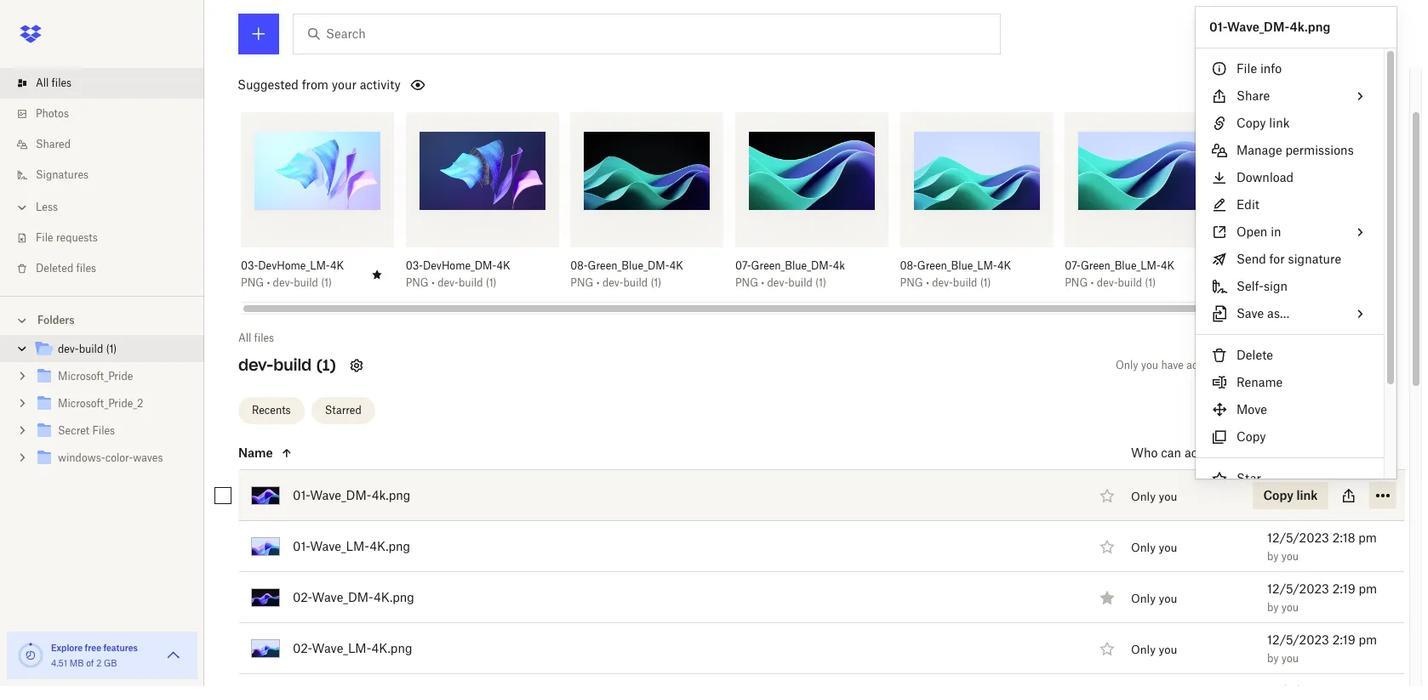 Task type: locate. For each thing, give the bounding box(es) containing it.
1 vertical spatial file
[[36, 231, 53, 244]]

dev-build (1) down folders button
[[58, 343, 117, 356]]

• down 07-green_blue_dm-4k "button"
[[761, 277, 764, 289]]

(1) inside '03-devhome_lm-4k png • dev-build (1)'
[[321, 277, 332, 289]]

0 vertical spatial files
[[52, 77, 72, 89]]

add to starred image down remove from starred icon
[[1097, 639, 1117, 659]]

0 vertical spatial all
[[36, 77, 49, 89]]

(1) down folders button
[[106, 343, 117, 356]]

08- inside the 08-green_blue_dm-4k png • dev-build (1)
[[570, 260, 588, 272]]

1 horizontal spatial 07-
[[1065, 260, 1081, 272]]

wave_lm- inside "link"
[[312, 641, 372, 656]]

copy menu item
[[1196, 424, 1384, 451]]

move
[[1237, 403, 1267, 417]]

dev- inside 08-green_blue_lm-4k png • dev-build (1)
[[932, 277, 953, 289]]

12/5/2023 2:19 pm by you for 02-wave_lm-4k.png
[[1267, 633, 1377, 665]]

only you inside name 01-wave_dm-4k.png, modified 12/5/2023 2:18 pm, element
[[1131, 490, 1177, 504]]

0 vertical spatial 02-
[[1230, 260, 1246, 272]]

dev-
[[273, 277, 294, 289], [438, 277, 459, 289], [602, 277, 623, 289], [767, 277, 788, 289], [932, 277, 953, 289], [1097, 277, 1118, 289], [1262, 277, 1283, 289], [58, 343, 79, 356], [238, 356, 273, 375]]

1 vertical spatial 02-
[[293, 590, 312, 605]]

01-wave_dm-4k.png up 01-wave_lm-4k.png
[[293, 488, 410, 503]]

devhome_dm-
[[423, 260, 497, 272]]

add to starred image
[[1097, 486, 1117, 506], [1097, 639, 1117, 659]]

only inside name 02-wave_lm-4k.png, modified 12/5/2023 2:19 pm, element
[[1131, 643, 1156, 657]]

12/5/2023 2:18 pm by you for 01-wave_lm-4k.png
[[1267, 531, 1377, 563]]

all files link up the recents at the left bottom
[[238, 330, 274, 347]]

2:18 for 01-wave_lm-4k.png
[[1332, 531, 1355, 545]]

1 by from the top
[[1267, 499, 1279, 512]]

01- right /dev-build (1)/01-wave_lm-4k.png icon
[[293, 539, 310, 554]]

1 vertical spatial 2:18
[[1332, 531, 1355, 545]]

only you button inside name 02-wave_dm-4k.png, modified 12/5/2023 2:19 pm, element
[[1131, 592, 1177, 606]]

png inside 08-green_blue_lm-4k png • dev-build (1)
[[900, 277, 923, 289]]

add to starred image inside name 01-wave_dm-4k.png, modified 12/5/2023 2:18 pm, element
[[1097, 486, 1117, 506]]

4k for 08-green_blue_dm-4k
[[670, 260, 683, 272]]

4k inside the 08-green_blue_dm-4k png • dev-build (1)
[[670, 260, 683, 272]]

dev- for 02-wave_dm-4k png • dev-build (1)
[[1262, 277, 1283, 289]]

build down 03-devhome_lm-4k button
[[294, 277, 318, 289]]

file for file info
[[1237, 61, 1257, 76]]

4 pm from the top
[[1359, 633, 1377, 647]]

• inside '03-devhome_lm-4k png • dev-build (1)'
[[267, 277, 270, 289]]

08-green_blue_lm-4k png • dev-build (1)
[[900, 260, 1011, 289]]

less image
[[14, 199, 31, 216]]

1 vertical spatial 4k.png
[[374, 590, 414, 605]]

(1) down the 08-green_blue_dm-4k 'button'
[[651, 277, 661, 289]]

(1) inside 08-green_blue_lm-4k png • dev-build (1)
[[980, 277, 991, 289]]

png for 08-green_blue_dm-4k png • dev-build (1)
[[570, 277, 594, 289]]

who can access
[[1131, 446, 1223, 460]]

01-
[[1209, 20, 1227, 34], [293, 488, 310, 503], [293, 539, 310, 554]]

wave_lm-
[[310, 539, 370, 554], [312, 641, 372, 656]]

dev- inside '03-devhome_lm-4k png • dev-build (1)'
[[273, 277, 294, 289]]

name 01-wave_dm-4k.png, modified 12/5/2023 2:18 pm, element
[[201, 471, 1405, 522]]

only you
[[1131, 490, 1177, 504], [1131, 541, 1177, 555], [1131, 592, 1177, 606], [1131, 643, 1177, 657]]

4 by from the top
[[1267, 652, 1279, 665]]

pm inside name 02-wave_lm-4k.png, modified 12/5/2023 2:19 pm, element
[[1359, 633, 1377, 647]]

deleted files link
[[14, 254, 204, 284]]

2:19 for 02-wave_dm-4k.png
[[1332, 582, 1355, 596]]

only you inside name 02-wave_lm-4k.png, modified 12/5/2023 2:19 pm, element
[[1131, 643, 1177, 657]]

4 4k from the left
[[997, 260, 1011, 272]]

3 by from the top
[[1267, 601, 1279, 614]]

build inside the 08-green_blue_dm-4k png • dev-build (1)
[[623, 277, 648, 289]]

• inside 03-devhome_dm-4k png • dev-build (1)
[[432, 277, 435, 289]]

self-sign menu item
[[1196, 273, 1384, 300]]

2 horizontal spatial files
[[254, 332, 274, 345]]

2 only you from the top
[[1131, 541, 1177, 555]]

green_blue_dm- inside the 08-green_blue_dm-4k png • dev-build (1)
[[588, 260, 670, 272]]

0 vertical spatial 4k.png
[[370, 539, 410, 554]]

list
[[0, 58, 204, 296]]

all files inside list item
[[36, 77, 72, 89]]

0 horizontal spatial dev-build (1)
[[58, 343, 117, 356]]

all inside list item
[[36, 77, 49, 89]]

1 vertical spatial files
[[76, 262, 96, 275]]

png down send
[[1230, 277, 1253, 289]]

None field
[[0, 0, 131, 19]]

1 vertical spatial 2:19
[[1332, 633, 1355, 647]]

save as… menu item
[[1196, 300, 1384, 328]]

all files list item
[[0, 68, 204, 99]]

02- inside 02-wave_dm-4k.png link
[[293, 590, 312, 605]]

5 png from the left
[[900, 277, 923, 289]]

build down the 08-green_blue_dm-4k 'button'
[[623, 277, 648, 289]]

(1) down 03-devhome_dm-4k button
[[486, 277, 497, 289]]

info
[[1260, 61, 1282, 76]]

1 vertical spatial 12/5/2023 2:18 pm by you
[[1267, 531, 1377, 563]]

4k.png inside 01-wave_dm-4k.png link
[[372, 488, 410, 503]]

png down devhome_lm-
[[241, 277, 264, 289]]

0 vertical spatial 01-
[[1209, 20, 1227, 34]]

4k inside 02-wave_dm-4k png • dev-build (1)
[[1299, 260, 1313, 272]]

5 • from the left
[[926, 277, 929, 289]]

1 copy from the top
[[1237, 116, 1266, 130]]

move menu item
[[1196, 397, 1384, 424]]

2 2:18 from the top
[[1332, 531, 1355, 545]]

(1) down 07-green_blue_lm-4k button
[[1145, 277, 1156, 289]]

01-wave_lm-4k.png
[[293, 539, 410, 554]]

0 vertical spatial 12/5/2023 2:18 pm by you
[[1267, 480, 1377, 512]]

02- inside 02-wave_dm-4k png • dev-build (1)
[[1230, 260, 1246, 272]]

02- right /dev-build (1)/02-wave_lm-4k.png image
[[293, 641, 312, 656]]

(1) inside the 08-green_blue_dm-4k png • dev-build (1)
[[651, 277, 661, 289]]

send
[[1237, 252, 1266, 266]]

delete menu item
[[1196, 342, 1384, 369]]

0 vertical spatial 01-wave_dm-4k.png
[[1209, 20, 1330, 34]]

2 2:19 from the top
[[1332, 633, 1355, 647]]

7 png • dev-build (1) button from the left
[[1230, 277, 1345, 290]]

all
[[36, 77, 49, 89], [238, 332, 251, 345]]

modified
[[1267, 446, 1317, 460]]

all files link
[[14, 68, 204, 99], [238, 330, 274, 347]]

(1) down 03-devhome_lm-4k button
[[321, 277, 332, 289]]

only you button inside name 01-wave_lm-4k.png, modified 12/5/2023 2:18 pm, element
[[1131, 541, 1177, 555]]

01- right /dev-build (1)/01-wave_dm-4k.png icon
[[293, 488, 310, 503]]

1 12/5/2023 2:19 pm by you from the top
[[1267, 582, 1377, 614]]

• for 08-green_blue_dm-4k png • dev-build (1)
[[596, 277, 600, 289]]

2:19
[[1332, 582, 1355, 596], [1332, 633, 1355, 647]]

0 vertical spatial 2:19
[[1332, 582, 1355, 596]]

all files down '03-devhome_lm-4k png • dev-build (1)'
[[238, 332, 274, 345]]

signatures
[[36, 169, 89, 181]]

12/5/2023 2:19 pm by you for 02-wave_dm-4k.png
[[1267, 582, 1377, 614]]

requests
[[56, 231, 98, 244]]

• down 07-green_blue_lm-4k button
[[1091, 277, 1094, 289]]

by inside name 02-wave_dm-4k.png, modified 12/5/2023 2:19 pm, element
[[1267, 601, 1279, 614]]

4k.png up 01-wave_lm-4k.png
[[372, 488, 410, 503]]

0 horizontal spatial 07-
[[735, 260, 751, 272]]

1 add to starred image from the top
[[1097, 486, 1117, 506]]

png down 08-green_blue_lm-4k button
[[900, 277, 923, 289]]

green_blue_dm- inside 07-green_blue_dm-4k png • dev-build (1)
[[751, 260, 833, 272]]

signature
[[1288, 252, 1341, 266]]

• inside the 08-green_blue_dm-4k png • dev-build (1)
[[596, 277, 600, 289]]

(1) for 07-green_blue_lm-4k png • dev-build (1)
[[1145, 277, 1156, 289]]

08-green_blue_dm-4k png • dev-build (1)
[[570, 260, 683, 289]]

build down 02-wave_dm-4k button
[[1283, 277, 1307, 289]]

0 horizontal spatial 08-
[[570, 260, 588, 272]]

manage permissions
[[1237, 143, 1354, 157]]

0 vertical spatial all files
[[36, 77, 72, 89]]

png inside 02-wave_dm-4k png • dev-build (1)
[[1230, 277, 1253, 289]]

green_blue_dm-
[[588, 260, 670, 272], [751, 260, 833, 272]]

by inside name 02-wave_lm-4k.png, modified 12/5/2023 2:19 pm, element
[[1267, 652, 1279, 665]]

6 png from the left
[[1065, 277, 1088, 289]]

(1) inside 03-devhome_dm-4k png • dev-build (1)
[[486, 277, 497, 289]]

0 horizontal spatial green_blue_lm-
[[917, 260, 997, 272]]

dev-build (1)
[[58, 343, 117, 356], [238, 356, 336, 375]]

7 png from the left
[[1230, 277, 1253, 289]]

2 07- from the left
[[1065, 260, 1081, 272]]

1 • from the left
[[267, 277, 270, 289]]

png • dev-build (1) button down 07-green_blue_dm-4k "button"
[[735, 277, 851, 290]]

4k.png inside 02-wave_dm-4k.png link
[[374, 590, 414, 605]]

wave_lm- down 01-wave_dm-4k.png link
[[310, 539, 370, 554]]

only you inside name 01-wave_lm-4k.png, modified 12/5/2023 2:18 pm, element
[[1131, 541, 1177, 555]]

green_blue_lm- inside 07-green_blue_lm-4k png • dev-build (1)
[[1081, 260, 1161, 272]]

only inside name 01-wave_dm-4k.png, modified 12/5/2023 2:18 pm, element
[[1131, 490, 1156, 504]]

only you button for 02-wave_dm-4k.png
[[1131, 592, 1177, 606]]

png • dev-build (1) button down 07-green_blue_lm-4k button
[[1065, 277, 1181, 290]]

07- inside 07-green_blue_lm-4k png • dev-build (1)
[[1065, 260, 1081, 272]]

• inside 07-green_blue_dm-4k png • dev-build (1)
[[761, 277, 764, 289]]

all up recents button at the left of the page
[[238, 332, 251, 345]]

4k inside 07-green_blue_lm-4k png • dev-build (1)
[[1161, 260, 1175, 272]]

4k.png down 02-wave_dm-4k.png link
[[372, 641, 412, 656]]

4k.png inside 02-wave_lm-4k.png "link"
[[372, 641, 412, 656]]

pm for 02-wave_dm-4k.png
[[1359, 582, 1377, 596]]

0 horizontal spatial all
[[36, 77, 49, 89]]

1 horizontal spatial green_blue_dm-
[[751, 260, 833, 272]]

12/5/2023 2:18 pm by you
[[1267, 480, 1377, 512], [1267, 531, 1377, 563]]

1 08- from the left
[[570, 260, 588, 272]]

manage
[[1237, 143, 1282, 157]]

0 vertical spatial 12/5/2023 2:19 pm by you
[[1267, 582, 1377, 614]]

list containing all files
[[0, 58, 204, 296]]

build down 07-green_blue_dm-4k "button"
[[788, 277, 813, 289]]

all files link up shared link
[[14, 68, 204, 99]]

only for 01-wave_dm-4k.png
[[1131, 490, 1156, 504]]

01- inside 01-wave_lm-4k.png link
[[293, 539, 310, 554]]

wave_lm- for 01-
[[310, 539, 370, 554]]

pm inside name 01-wave_dm-4k.png, modified 12/5/2023 2:18 pm, element
[[1358, 480, 1377, 494]]

by
[[1267, 499, 1279, 512], [1267, 550, 1279, 563], [1267, 601, 1279, 614], [1267, 652, 1279, 665]]

only you button
[[1131, 490, 1177, 504], [1131, 541, 1177, 555], [1131, 592, 1177, 606], [1131, 643, 1177, 657]]

02- right /dev-build (1)/02-wave_dm-4k.png icon at the bottom left of page
[[293, 590, 312, 605]]

png • dev-build (1) button for 08-green_blue_dm-4k png • dev-build (1)
[[570, 277, 686, 290]]

4k.png
[[1290, 20, 1330, 34], [372, 488, 410, 503]]

4k.png up 02-wave_dm-4k.png
[[370, 539, 410, 554]]

1 vertical spatial add to starred image
[[1097, 639, 1117, 659]]

file inside file requests link
[[36, 231, 53, 244]]

build inside '03-devhome_lm-4k png • dev-build (1)'
[[294, 277, 318, 289]]

by inside name 01-wave_dm-4k.png, modified 12/5/2023 2:18 pm, element
[[1267, 499, 1279, 512]]

08-
[[570, 260, 588, 272], [900, 260, 917, 272]]

2 vertical spatial 01-
[[293, 539, 310, 554]]

4 png • dev-build (1) button from the left
[[735, 277, 851, 290]]

wave_dm-
[[1227, 20, 1290, 34], [1246, 260, 1299, 272], [310, 488, 372, 503], [312, 590, 374, 605]]

2:18 down modified button
[[1332, 480, 1355, 494]]

0 vertical spatial file
[[1237, 61, 1257, 76]]

dropbox image
[[14, 17, 48, 51]]

0 vertical spatial all files link
[[14, 68, 204, 99]]

4 • from the left
[[761, 277, 764, 289]]

4k
[[330, 260, 344, 272], [497, 260, 510, 272], [670, 260, 683, 272], [997, 260, 1011, 272], [1161, 260, 1175, 272], [1299, 260, 1313, 272]]

1 horizontal spatial files
[[76, 262, 96, 275]]

12/5/2023 2:18 pm by you inside name 01-wave_lm-4k.png, modified 12/5/2023 2:18 pm, element
[[1267, 531, 1377, 563]]

1 2:18 from the top
[[1332, 480, 1355, 494]]

2 green_blue_lm- from the left
[[1081, 260, 1161, 272]]

1 pm from the top
[[1358, 480, 1377, 494]]

1 2:19 from the top
[[1332, 582, 1355, 596]]

less
[[36, 201, 58, 214]]

02- up self-
[[1230, 260, 1246, 272]]

1 horizontal spatial file
[[1237, 61, 1257, 76]]

0 horizontal spatial all files
[[36, 77, 72, 89]]

1 12/5/2023 2:18 pm by you from the top
[[1267, 480, 1377, 512]]

12/5/2023
[[1267, 480, 1329, 494], [1267, 531, 1329, 545], [1267, 582, 1329, 596], [1267, 633, 1329, 647]]

only you for 02-wave_dm-4k.png
[[1131, 592, 1177, 606]]

add to starred image for 12/5/2023 2:18 pm
[[1097, 486, 1117, 506]]

build inside 02-wave_dm-4k png • dev-build (1)
[[1283, 277, 1307, 289]]

• for 07-green_blue_lm-4k png • dev-build (1)
[[1091, 277, 1094, 289]]

12/5/2023 2:18 pm by you inside name 01-wave_dm-4k.png, modified 12/5/2023 2:18 pm, element
[[1267, 480, 1377, 512]]

• inside 02-wave_dm-4k png • dev-build (1)
[[1256, 277, 1259, 289]]

6 png • dev-build (1) button from the left
[[1065, 277, 1181, 290]]

recents
[[252, 404, 291, 417]]

1 horizontal spatial 01-wave_dm-4k.png
[[1209, 20, 1330, 34]]

build inside 'link'
[[79, 343, 103, 356]]

0 vertical spatial copy
[[1237, 116, 1266, 130]]

suggested from your activity
[[237, 77, 401, 92]]

add to starred image for 12/5/2023 2:19 pm
[[1097, 639, 1117, 659]]

1 vertical spatial wave_lm-
[[312, 641, 372, 656]]

1 horizontal spatial 08-
[[900, 260, 917, 272]]

0 vertical spatial wave_lm-
[[310, 539, 370, 554]]

png • dev-build (1) button down 03-devhome_lm-4k button
[[241, 277, 357, 290]]

png • dev-build (1) button down 03-devhome_dm-4k button
[[406, 277, 521, 290]]

1 horizontal spatial green_blue_lm-
[[1081, 260, 1161, 272]]

dev- inside 07-green_blue_lm-4k png • dev-build (1)
[[1097, 277, 1118, 289]]

1 4k from the left
[[330, 260, 344, 272]]

png for 08-green_blue_lm-4k png • dev-build (1)
[[900, 277, 923, 289]]

1 green_blue_dm- from the left
[[588, 260, 670, 272]]

build down folders button
[[79, 343, 103, 356]]

2 • from the left
[[432, 277, 435, 289]]

1 vertical spatial all files
[[238, 332, 274, 345]]

4k for 08-green_blue_lm-4k
[[997, 260, 1011, 272]]

• inside 08-green_blue_lm-4k png • dev-build (1)
[[926, 277, 929, 289]]

2 vertical spatial files
[[254, 332, 274, 345]]

1 vertical spatial 12/5/2023 2:19 pm by you
[[1267, 633, 1377, 665]]

2 png • dev-build (1) button from the left
[[406, 277, 521, 290]]

4 png from the left
[[735, 277, 758, 289]]

1 horizontal spatial 03-
[[406, 260, 423, 272]]

mb
[[70, 659, 84, 669]]

build for 02-wave_dm-4k png • dev-build (1)
[[1283, 277, 1307, 289]]

•
[[267, 277, 270, 289], [432, 277, 435, 289], [596, 277, 600, 289], [761, 277, 764, 289], [926, 277, 929, 289], [1091, 277, 1094, 289], [1256, 277, 1259, 289]]

• down the 08-green_blue_dm-4k 'button'
[[596, 277, 600, 289]]

png down devhome_dm-
[[406, 277, 429, 289]]

4k
[[833, 260, 845, 272]]

1 12/5/2023 from the top
[[1267, 480, 1329, 494]]

devhome_lm-
[[258, 260, 330, 272]]

pm inside name 02-wave_dm-4k.png, modified 12/5/2023 2:19 pm, element
[[1359, 582, 1377, 596]]

01-wave_dm-4k.png up info
[[1209, 20, 1330, 34]]

5 png • dev-build (1) button from the left
[[900, 277, 1016, 290]]

12/5/2023 2:18 pm by you down 'star' menu item
[[1267, 531, 1377, 563]]

7 • from the left
[[1256, 277, 1259, 289]]

files inside list item
[[52, 77, 72, 89]]

file inside file info menu item
[[1237, 61, 1257, 76]]

file down less
[[36, 231, 53, 244]]

png down the 08-green_blue_dm-4k 'button'
[[570, 277, 594, 289]]

1 horizontal spatial all files link
[[238, 330, 274, 347]]

0 vertical spatial add to starred image
[[1097, 486, 1117, 506]]

files up photos
[[52, 77, 72, 89]]

3 12/5/2023 from the top
[[1267, 582, 1329, 596]]

wave_lm- down 02-wave_dm-4k.png link
[[312, 641, 372, 656]]

pm inside name 01-wave_lm-4k.png, modified 12/5/2023 2:18 pm, element
[[1358, 531, 1377, 545]]

build inside 03-devhome_dm-4k png • dev-build (1)
[[459, 277, 483, 289]]

save
[[1237, 306, 1264, 321]]

4k.png up file info menu item
[[1290, 20, 1330, 34]]

2 4k from the left
[[497, 260, 510, 272]]

2 by from the top
[[1267, 550, 1279, 563]]

dev- inside 03-devhome_dm-4k png • dev-build (1)
[[438, 277, 459, 289]]

green_blue_lm- inside 08-green_blue_lm-4k png • dev-build (1)
[[917, 260, 997, 272]]

4k inside '03-devhome_lm-4k png • dev-build (1)'
[[330, 260, 344, 272]]

4 12/5/2023 from the top
[[1267, 633, 1329, 647]]

0 horizontal spatial file
[[36, 231, 53, 244]]

copy down move
[[1237, 430, 1266, 444]]

build down 07-green_blue_lm-4k button
[[1118, 277, 1142, 289]]

1 vertical spatial 4k.png
[[372, 488, 410, 503]]

png down 07-green_blue_lm-4k button
[[1065, 277, 1088, 289]]

/dev-build (1)/01-wave_dm-4k.png image
[[251, 486, 280, 505]]

download menu item
[[1196, 164, 1384, 191]]

4k for 02-wave_dm-4k
[[1299, 260, 1313, 272]]

build inside 07-green_blue_dm-4k png • dev-build (1)
[[788, 277, 813, 289]]

5 4k from the left
[[1161, 260, 1175, 272]]

2 vertical spatial 02-
[[293, 641, 312, 656]]

table
[[201, 437, 1405, 687]]

png inside 03-devhome_dm-4k png • dev-build (1)
[[406, 277, 429, 289]]

name 03-devhome_dm-4k.png, modified 12/5/2023 2:19 pm, element
[[201, 675, 1405, 687]]

0 horizontal spatial 4k.png
[[372, 488, 410, 503]]

build up the recents at the left bottom
[[273, 356, 311, 375]]

0 vertical spatial access
[[1187, 359, 1219, 372]]

• for 03-devhome_dm-4k png • dev-build (1)
[[432, 277, 435, 289]]

02- inside 02-wave_lm-4k.png "link"
[[293, 641, 312, 656]]

07- inside 07-green_blue_dm-4k png • dev-build (1)
[[735, 260, 751, 272]]

png • dev-build (1) button down the 08-green_blue_dm-4k 'button'
[[570, 277, 686, 290]]

you
[[1141, 359, 1158, 372], [1159, 490, 1177, 504], [1282, 499, 1299, 512], [1159, 541, 1177, 555], [1282, 550, 1299, 563], [1159, 592, 1177, 606], [1282, 601, 1299, 614], [1159, 643, 1177, 657], [1282, 652, 1299, 665]]

dev- inside the 08-green_blue_dm-4k png • dev-build (1)
[[602, 277, 623, 289]]

08- inside 08-green_blue_lm-4k png • dev-build (1)
[[900, 260, 917, 272]]

2:18 down 'star' menu item
[[1332, 531, 1355, 545]]

4k for 03-devhome_lm-4k
[[330, 260, 344, 272]]

2 12/5/2023 from the top
[[1267, 531, 1329, 545]]

png • dev-build (1) button
[[241, 277, 357, 290], [406, 277, 521, 290], [570, 277, 686, 290], [735, 277, 851, 290], [900, 277, 1016, 290], [1065, 277, 1181, 290], [1230, 277, 1345, 290]]

02-wave_lm-4k.png link
[[293, 639, 412, 659]]

edit
[[1237, 197, 1259, 212]]

build inside 07-green_blue_lm-4k png • dev-build (1)
[[1118, 277, 1142, 289]]

only you button inside name 01-wave_dm-4k.png, modified 12/5/2023 2:18 pm, element
[[1131, 490, 1177, 504]]

(1) for 08-green_blue_lm-4k png • dev-build (1)
[[980, 277, 991, 289]]

only inside name 02-wave_dm-4k.png, modified 12/5/2023 2:19 pm, element
[[1131, 592, 1156, 606]]

only inside name 01-wave_lm-4k.png, modified 12/5/2023 2:18 pm, element
[[1131, 541, 1156, 555]]

png • dev-build (1) button down 08-green_blue_lm-4k button
[[900, 277, 1016, 290]]

02-
[[1230, 260, 1246, 272], [293, 590, 312, 605], [293, 641, 312, 656]]

4k.png inside 01-wave_lm-4k.png link
[[370, 539, 410, 554]]

1 only you button from the top
[[1131, 490, 1177, 504]]

build inside 08-green_blue_lm-4k png • dev-build (1)
[[953, 277, 977, 289]]

01- up file info menu item
[[1209, 20, 1227, 34]]

01- for 01-wave_lm-4k.png
[[293, 539, 310, 554]]

4k.png for 02-wave_lm-4k.png
[[372, 641, 412, 656]]

• down devhome_dm-
[[432, 277, 435, 289]]

(1) down signature
[[1310, 277, 1321, 289]]

access right can
[[1185, 446, 1223, 460]]

of
[[86, 659, 94, 669]]

png inside 07-green_blue_lm-4k png • dev-build (1)
[[1065, 277, 1088, 289]]

0 horizontal spatial 01-wave_dm-4k.png
[[293, 488, 410, 503]]

png • dev-build (1) button for 03-devhome_lm-4k png • dev-build (1)
[[241, 277, 357, 290]]

png • dev-build (1) button down 02-wave_dm-4k button
[[1230, 277, 1345, 290]]

png for 07-green_blue_lm-4k png • dev-build (1)
[[1065, 277, 1088, 289]]

open
[[1237, 225, 1268, 239]]

(1) down 07-green_blue_dm-4k "button"
[[815, 277, 826, 289]]

4 only you from the top
[[1131, 643, 1177, 657]]

4k inside 08-green_blue_lm-4k png • dev-build (1)
[[997, 260, 1011, 272]]

dev- inside 07-green_blue_dm-4k png • dev-build (1)
[[767, 277, 788, 289]]

03- inside '03-devhome_lm-4k png • dev-build (1)'
[[241, 260, 258, 272]]

2 08- from the left
[[900, 260, 917, 272]]

files
[[52, 77, 72, 89], [76, 262, 96, 275], [254, 332, 274, 345]]

1 03- from the left
[[241, 260, 258, 272]]

12/5/2023 2:19 pm by you inside name 02-wave_lm-4k.png, modified 12/5/2023 2:19 pm, element
[[1267, 633, 1377, 665]]

copy for copy link
[[1237, 116, 1266, 130]]

png inside '03-devhome_lm-4k png • dev-build (1)'
[[241, 277, 264, 289]]

2 03- from the left
[[406, 260, 423, 272]]

1 png from the left
[[241, 277, 264, 289]]

2 copy from the top
[[1237, 430, 1266, 444]]

activity
[[360, 77, 401, 92]]

6 • from the left
[[1091, 277, 1094, 289]]

0 horizontal spatial 03-
[[241, 260, 258, 272]]

only you button inside name 02-wave_lm-4k.png, modified 12/5/2023 2:19 pm, element
[[1131, 643, 1177, 657]]

4k inside 03-devhome_dm-4k png • dev-build (1)
[[497, 260, 510, 272]]

12/5/2023 2:19 pm by you inside name 02-wave_dm-4k.png, modified 12/5/2023 2:19 pm, element
[[1267, 582, 1377, 614]]

(1) for 08-green_blue_dm-4k png • dev-build (1)
[[651, 277, 661, 289]]

1 green_blue_lm- from the left
[[917, 260, 997, 272]]

build down 08-green_blue_lm-4k button
[[953, 277, 977, 289]]

2 png from the left
[[406, 277, 429, 289]]

01- for 01-wave_dm-4k.png
[[293, 488, 310, 503]]

1 vertical spatial 01-wave_dm-4k.png
[[293, 488, 410, 503]]

• down 08-green_blue_lm-4k button
[[926, 277, 929, 289]]

build down 03-devhome_dm-4k button
[[459, 277, 483, 289]]

1 horizontal spatial all files
[[238, 332, 274, 345]]

add to starred image up add to starred icon
[[1097, 486, 1117, 506]]

all up photos
[[36, 77, 49, 89]]

copy for copy
[[1237, 430, 1266, 444]]

name 02-wave_lm-4k.png, modified 12/5/2023 2:19 pm, element
[[201, 624, 1405, 675]]

2 12/5/2023 2:19 pm by you from the top
[[1267, 633, 1377, 665]]

(1) down 08-green_blue_lm-4k button
[[980, 277, 991, 289]]

save as…
[[1237, 306, 1289, 321]]

0 horizontal spatial files
[[52, 77, 72, 89]]

1 07- from the left
[[735, 260, 751, 272]]

2 pm from the top
[[1358, 531, 1377, 545]]

12/5/2023 2:18 pm by you down modified button
[[1267, 480, 1377, 512]]

only you inside name 02-wave_dm-4k.png, modified 12/5/2023 2:19 pm, element
[[1131, 592, 1177, 606]]

green_blue_lm- for 08-
[[917, 260, 997, 272]]

dev-build (1) link
[[34, 339, 191, 362]]

png down 07-green_blue_dm-4k "button"
[[735, 277, 758, 289]]

add to starred image
[[1097, 537, 1117, 557]]

0 horizontal spatial green_blue_dm-
[[588, 260, 670, 272]]

• down devhome_lm-
[[267, 277, 270, 289]]

link
[[1269, 116, 1290, 130]]

copy down share
[[1237, 116, 1266, 130]]

all files
[[36, 77, 72, 89], [238, 332, 274, 345]]

files down '03-devhome_lm-4k png • dev-build (1)'
[[254, 332, 274, 345]]

12/5/2023 2:19 pm by you
[[1267, 582, 1377, 614], [1267, 633, 1377, 665]]

(1) inside 02-wave_dm-4k png • dev-build (1)
[[1310, 277, 1321, 289]]

1 horizontal spatial all
[[238, 332, 251, 345]]

green_blue_dm- for 08-
[[588, 260, 670, 272]]

2:19 for 02-wave_lm-4k.png
[[1332, 633, 1355, 647]]

build for 03-devhome_lm-4k png • dev-build (1)
[[294, 277, 318, 289]]

by inside name 01-wave_lm-4k.png, modified 12/5/2023 2:18 pm, element
[[1267, 550, 1279, 563]]

files right deleted
[[76, 262, 96, 275]]

4 only you button from the top
[[1131, 643, 1177, 657]]

3 • from the left
[[596, 277, 600, 289]]

(1) inside 07-green_blue_dm-4k png • dev-build (1)
[[815, 277, 826, 289]]

01- inside 01-wave_dm-4k.png link
[[293, 488, 310, 503]]

03- inside 03-devhome_dm-4k png • dev-build (1)
[[406, 260, 423, 272]]

2 green_blue_dm- from the left
[[751, 260, 833, 272]]

3 4k from the left
[[670, 260, 683, 272]]

1 horizontal spatial 4k.png
[[1290, 20, 1330, 34]]

1 png • dev-build (1) button from the left
[[241, 277, 357, 290]]

3 only you button from the top
[[1131, 592, 1177, 606]]

2 add to starred image from the top
[[1097, 639, 1117, 659]]

pm for 01-wave_dm-4k.png
[[1358, 480, 1377, 494]]

/dev-build (1)/01-wave_lm-4k.png image
[[251, 537, 280, 556]]

dev-build (1) up the recents at the left bottom
[[238, 356, 336, 375]]

2 12/5/2023 2:18 pm by you from the top
[[1267, 531, 1377, 563]]

1 only you from the top
[[1131, 490, 1177, 504]]

send for signature menu item
[[1196, 246, 1384, 273]]

(1) inside 07-green_blue_lm-4k png • dev-build (1)
[[1145, 277, 1156, 289]]

copy
[[1237, 116, 1266, 130], [1237, 430, 1266, 444]]

3 only you from the top
[[1131, 592, 1177, 606]]

access right the have
[[1187, 359, 1219, 372]]

3 png • dev-build (1) button from the left
[[570, 277, 686, 290]]

from
[[302, 77, 329, 92]]

dev- for 08-green_blue_lm-4k png • dev-build (1)
[[932, 277, 953, 289]]

1 vertical spatial access
[[1185, 446, 1223, 460]]

6 4k from the left
[[1299, 260, 1313, 272]]

12/5/2023 2:18 pm by you for 01-wave_dm-4k.png
[[1267, 480, 1377, 512]]

dev- inside 02-wave_dm-4k png • dev-build (1)
[[1262, 277, 1283, 289]]

png inside 07-green_blue_dm-4k png • dev-build (1)
[[735, 277, 758, 289]]

3 pm from the top
[[1359, 582, 1377, 596]]

3 png from the left
[[570, 277, 594, 289]]

(1) for 03-devhome_lm-4k png • dev-build (1)
[[321, 277, 332, 289]]

0 vertical spatial 2:18
[[1332, 480, 1355, 494]]

png • dev-build (1) button for 07-green_blue_dm-4k png • dev-build (1)
[[735, 277, 851, 290]]

file left info
[[1237, 61, 1257, 76]]

4k.png up '02-wave_lm-4k.png'
[[374, 590, 414, 605]]

2 vertical spatial 4k.png
[[372, 641, 412, 656]]

dev- for 03-devhome_dm-4k png • dev-build (1)
[[438, 277, 459, 289]]

png for 07-green_blue_dm-4k png • dev-build (1)
[[735, 277, 758, 289]]

1 vertical spatial 01-
[[293, 488, 310, 503]]

all files up photos
[[36, 77, 72, 89]]

2 only you button from the top
[[1131, 541, 1177, 555]]

• inside 07-green_blue_lm-4k png • dev-build (1)
[[1091, 277, 1094, 289]]

png inside the 08-green_blue_dm-4k png • dev-build (1)
[[570, 277, 594, 289]]

file
[[1237, 61, 1257, 76], [36, 231, 53, 244]]

1 vertical spatial copy
[[1237, 430, 1266, 444]]

• left sign
[[1256, 277, 1259, 289]]



Task type: vqa. For each thing, say whether or not it's contained in the screenshot.


Task type: describe. For each thing, give the bounding box(es) containing it.
0 horizontal spatial all files link
[[14, 68, 204, 99]]

for
[[1269, 252, 1285, 266]]

(1) inside 'link'
[[106, 343, 117, 356]]

permissions
[[1285, 143, 1354, 157]]

deleted
[[36, 262, 73, 275]]

edit menu item
[[1196, 191, 1384, 219]]

dev- for 03-devhome_lm-4k png • dev-build (1)
[[273, 277, 294, 289]]

folders button
[[0, 307, 204, 333]]

03- for devhome_dm-
[[406, 260, 423, 272]]

07-green_blue_lm-4k png • dev-build (1)
[[1065, 260, 1175, 289]]

• for 03-devhome_lm-4k png • dev-build (1)
[[267, 277, 270, 289]]

pm for 02-wave_lm-4k.png
[[1359, 633, 1377, 647]]

explore free features 4.51 mb of 2 gb
[[51, 643, 138, 669]]

02-wave_lm-4k.png
[[293, 641, 412, 656]]

file for file requests
[[36, 231, 53, 244]]

shared
[[36, 138, 71, 151]]

your
[[332, 77, 357, 92]]

self-
[[1237, 279, 1264, 294]]

by for 01-wave_dm-4k.png
[[1267, 499, 1279, 512]]

4k.png for 02-wave_dm-4k.png
[[374, 590, 414, 605]]

download
[[1237, 170, 1294, 185]]

self-sign
[[1237, 279, 1288, 294]]

08- for green_blue_dm-
[[570, 260, 588, 272]]

free
[[85, 643, 101, 654]]

have
[[1161, 359, 1184, 372]]

files for the left all files link
[[52, 77, 72, 89]]

file info menu item
[[1196, 55, 1384, 83]]

starred button
[[311, 397, 375, 424]]

wave_dm- inside 02-wave_dm-4k png • dev-build (1)
[[1246, 260, 1299, 272]]

file requests
[[36, 231, 98, 244]]

02-wave_dm-4k.png link
[[293, 588, 414, 608]]

03-devhome_dm-4k button
[[406, 260, 521, 273]]

file requests link
[[14, 223, 204, 254]]

dev-build (1) group
[[0, 333, 204, 485]]

dev- for 08-green_blue_dm-4k png • dev-build (1)
[[602, 277, 623, 289]]

02-wave_dm-4k png • dev-build (1)
[[1230, 260, 1321, 289]]

png for 03-devhome_lm-4k png • dev-build (1)
[[241, 277, 264, 289]]

dev- for 07-green_blue_dm-4k png • dev-build (1)
[[767, 277, 788, 289]]

open in menu item
[[1196, 219, 1384, 246]]

share menu item
[[1196, 83, 1384, 110]]

only you for 02-wave_lm-4k.png
[[1131, 643, 1177, 657]]

gb
[[104, 659, 117, 669]]

signatures link
[[14, 160, 204, 191]]

4.51
[[51, 659, 67, 669]]

02- for 02-wave_dm-4k.png
[[293, 590, 312, 605]]

12/5/2023 for 02-wave_lm-4k.png
[[1267, 633, 1329, 647]]

build for 07-green_blue_dm-4k png • dev-build (1)
[[788, 277, 813, 289]]

png • dev-build (1) button for 08-green_blue_lm-4k png • dev-build (1)
[[900, 277, 1016, 290]]

deleted files
[[36, 262, 96, 275]]

4k.png for 01-wave_lm-4k.png
[[370, 539, 410, 554]]

wave_lm- for 02-
[[312, 641, 372, 656]]

by for 01-wave_lm-4k.png
[[1267, 550, 1279, 563]]

name 02-wave_dm-4k.png, modified 12/5/2023 2:19 pm, element
[[201, 573, 1405, 624]]

(1) for 07-green_blue_dm-4k png • dev-build (1)
[[815, 277, 826, 289]]

/dev-build (1)/02-wave_dm-4k.png image
[[251, 589, 280, 607]]

access inside "table"
[[1185, 446, 1223, 460]]

build for 03-devhome_dm-4k png • dev-build (1)
[[459, 277, 483, 289]]

dev-build (1) inside dev-build (1) 'link'
[[58, 343, 117, 356]]

name
[[238, 446, 273, 460]]

1 horizontal spatial dev-build (1)
[[238, 356, 336, 375]]

03- for devhome_lm-
[[241, 260, 258, 272]]

suggested
[[237, 77, 299, 92]]

• for 08-green_blue_lm-4k png • dev-build (1)
[[926, 277, 929, 289]]

(1) for 02-wave_dm-4k png • dev-build (1)
[[1310, 277, 1321, 289]]

folders
[[37, 314, 75, 327]]

• for 02-wave_dm-4k png • dev-build (1)
[[1256, 277, 1259, 289]]

build for 08-green_blue_lm-4k png • dev-build (1)
[[953, 277, 977, 289]]

1 vertical spatial all
[[238, 332, 251, 345]]

only you button for 01-wave_dm-4k.png
[[1131, 490, 1177, 504]]

03-devhome_lm-4k button
[[241, 260, 357, 273]]

png for 03-devhome_dm-4k png • dev-build (1)
[[406, 277, 429, 289]]

table containing name
[[201, 437, 1405, 687]]

02- for 02-wave_lm-4k.png
[[293, 641, 312, 656]]

only you have access
[[1116, 359, 1219, 372]]

png • dev-build (1) button for 03-devhome_dm-4k png • dev-build (1)
[[406, 277, 521, 290]]

only for 02-wave_dm-4k.png
[[1131, 592, 1156, 606]]

files for deleted files link
[[76, 262, 96, 275]]

remove from starred image
[[1097, 588, 1117, 608]]

shared link
[[14, 129, 204, 160]]

build for 08-green_blue_dm-4k png • dev-build (1)
[[623, 277, 648, 289]]

08-green_blue_lm-4k button
[[900, 260, 1016, 273]]

by for 02-wave_lm-4k.png
[[1267, 652, 1279, 665]]

only you for 01-wave_dm-4k.png
[[1131, 490, 1177, 504]]

copy link
[[1237, 116, 1290, 130]]

star menu item
[[1196, 466, 1384, 493]]

modified button
[[1267, 443, 1362, 463]]

can
[[1161, 446, 1181, 460]]

07-green_blue_dm-4k png • dev-build (1)
[[735, 260, 845, 289]]

/dev-build (1)/02-wave_lm-4k.png image
[[251, 640, 280, 658]]

only for 01-wave_lm-4k.png
[[1131, 541, 1156, 555]]

by for 02-wave_dm-4k.png
[[1267, 601, 1279, 614]]

2:18 for 01-wave_dm-4k.png
[[1332, 480, 1355, 494]]

02- for 02-wave_dm-4k png • dev-build (1)
[[1230, 260, 1246, 272]]

• for 07-green_blue_dm-4k png • dev-build (1)
[[761, 277, 764, 289]]

12/5/2023 for 02-wave_dm-4k.png
[[1267, 582, 1329, 596]]

pm for 01-wave_lm-4k.png
[[1358, 531, 1377, 545]]

file info
[[1237, 61, 1282, 76]]

03-devhome_dm-4k png • dev-build (1)
[[406, 260, 510, 289]]

name button
[[238, 443, 1089, 463]]

rename
[[1237, 375, 1283, 390]]

quota usage element
[[17, 643, 44, 670]]

explore
[[51, 643, 83, 654]]

1 vertical spatial all files link
[[238, 330, 274, 347]]

4k for 03-devhome_dm-4k
[[497, 260, 510, 272]]

dev- inside 'link'
[[58, 343, 79, 356]]

recents button
[[238, 397, 304, 424]]

starred
[[325, 404, 362, 417]]

08-green_blue_dm-4k button
[[570, 260, 686, 273]]

open in
[[1237, 225, 1281, 239]]

07- for green_blue_lm-
[[1065, 260, 1081, 272]]

07- for green_blue_dm-
[[735, 260, 751, 272]]

who
[[1131, 446, 1158, 460]]

01-wave_dm-4k.png link
[[293, 486, 410, 506]]

share
[[1237, 89, 1270, 103]]

png • dev-build (1) button for 07-green_blue_lm-4k png • dev-build (1)
[[1065, 277, 1181, 290]]

copy link menu item
[[1196, 110, 1384, 137]]

green_blue_lm- for 07-
[[1081, 260, 1161, 272]]

only you button for 01-wave_lm-4k.png
[[1131, 541, 1177, 555]]

12/5/2023 for 01-wave_dm-4k.png
[[1267, 480, 1329, 494]]

features
[[103, 643, 138, 654]]

as…
[[1267, 306, 1289, 321]]

sign
[[1264, 279, 1288, 294]]

send for signature
[[1237, 252, 1341, 266]]

2
[[96, 659, 102, 669]]

png for 02-wave_dm-4k png • dev-build (1)
[[1230, 277, 1253, 289]]

photos link
[[14, 99, 204, 129]]

0 vertical spatial 4k.png
[[1290, 20, 1330, 34]]

name 01-wave_lm-4k.png, modified 12/5/2023 2:18 pm, element
[[201, 522, 1405, 573]]

03-devhome_lm-4k png • dev-build (1)
[[241, 260, 344, 289]]

star
[[1237, 471, 1261, 486]]

only for 02-wave_lm-4k.png
[[1131, 643, 1156, 657]]

delete
[[1237, 348, 1273, 363]]

photos
[[36, 107, 69, 120]]

(1) for 03-devhome_dm-4k png • dev-build (1)
[[486, 277, 497, 289]]

dev- for 07-green_blue_lm-4k png • dev-build (1)
[[1097, 277, 1118, 289]]

12/5/2023 for 01-wave_lm-4k.png
[[1267, 531, 1329, 545]]

08- for green_blue_lm-
[[900, 260, 917, 272]]

(1) up starred
[[316, 356, 336, 375]]

4k for 07-green_blue_lm-4k
[[1161, 260, 1175, 272]]

02-wave_dm-4k.png
[[293, 590, 414, 605]]

rename menu item
[[1196, 369, 1384, 397]]

02-wave_dm-4k button
[[1230, 260, 1345, 273]]

green_blue_dm- for 07-
[[751, 260, 833, 272]]

01-wave_lm-4k.png link
[[293, 537, 410, 557]]

in
[[1271, 225, 1281, 239]]

build for 07-green_blue_lm-4k png • dev-build (1)
[[1118, 277, 1142, 289]]

only you for 01-wave_lm-4k.png
[[1131, 541, 1177, 555]]

png • dev-build (1) button for 02-wave_dm-4k png • dev-build (1)
[[1230, 277, 1345, 290]]

07-green_blue_lm-4k button
[[1065, 260, 1181, 273]]

only you button for 02-wave_lm-4k.png
[[1131, 643, 1177, 657]]

07-green_blue_dm-4k button
[[735, 260, 851, 273]]

manage permissions menu item
[[1196, 137, 1384, 164]]



